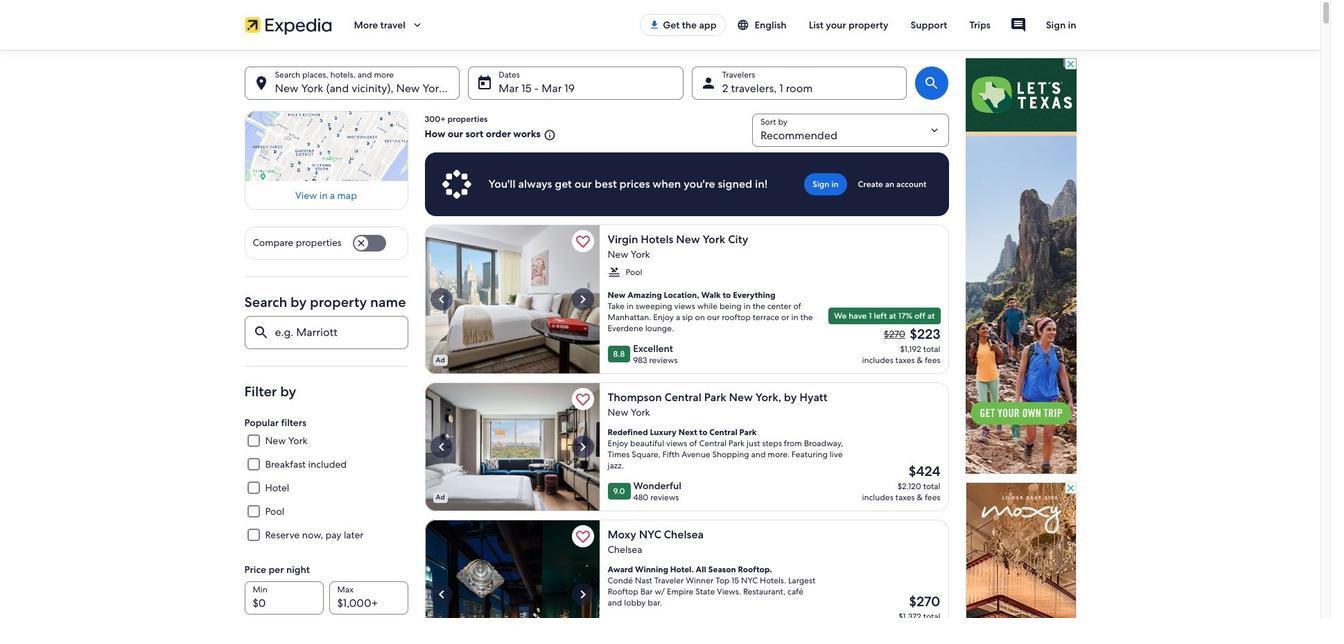 Task type: describe. For each thing, give the bounding box(es) containing it.
0 horizontal spatial small image
[[541, 129, 556, 141]]

bar (on property) image
[[425, 520, 600, 619]]

show next image for thompson central park new york, by hyatt image
[[575, 439, 591, 456]]

room image
[[425, 225, 600, 375]]

$1,000 and above, Maximum, Price per night text field
[[329, 582, 408, 615]]

0 vertical spatial small image
[[737, 19, 755, 31]]

expedia logo image
[[245, 15, 332, 35]]

download the app button image
[[649, 19, 661, 31]]

front of property image
[[425, 383, 600, 512]]

static map image image
[[245, 111, 408, 181]]



Task type: vqa. For each thing, say whether or not it's contained in the screenshot.
the rightmost small icon
yes



Task type: locate. For each thing, give the bounding box(es) containing it.
communication center icon image
[[1011, 17, 1027, 33]]

small image
[[737, 19, 755, 31], [541, 129, 556, 141]]

$0, Minimum, Price per night text field
[[245, 582, 324, 615]]

show next image for moxy nyc chelsea image
[[575, 587, 591, 604]]

small image
[[608, 266, 621, 279]]

show previous image for moxy nyc chelsea image
[[433, 587, 450, 604]]

more travel image
[[411, 19, 424, 31]]

show next image for virgin hotels new york city image
[[575, 291, 591, 308]]

show previous image for virgin hotels new york city image
[[433, 291, 450, 308]]

search image
[[924, 75, 941, 92]]

1 horizontal spatial small image
[[737, 19, 755, 31]]

show previous image for thompson central park new york, by hyatt image
[[433, 439, 450, 456]]

1 vertical spatial small image
[[541, 129, 556, 141]]



